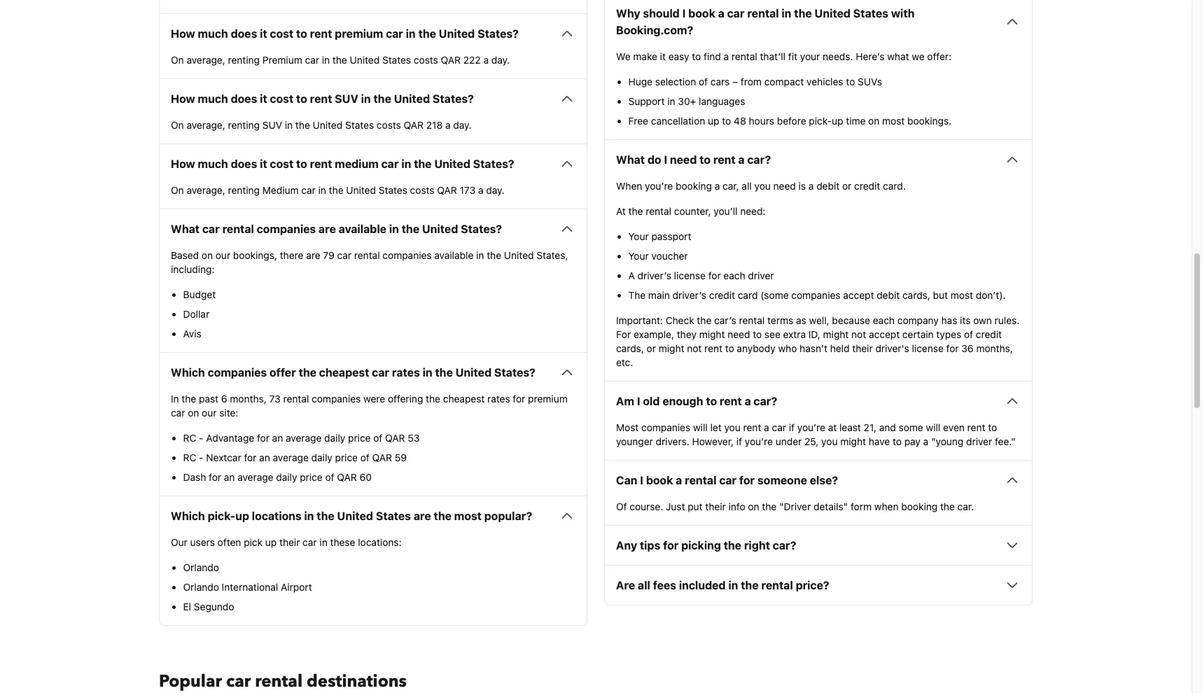 Task type: describe. For each thing, give the bounding box(es) containing it.
why should i book a car rental in the united states with booking.com?
[[616, 7, 915, 37]]

a left the car, at the right of the page
[[715, 180, 720, 192]]

locations:
[[358, 537, 402, 549]]

companies up well,
[[792, 290, 841, 301]]

does for how much does it cost to rent suv in the united states?
[[231, 93, 257, 105]]

renting for how much does it cost to rent premium car in the united states?
[[228, 54, 260, 66]]

course.
[[630, 501, 664, 513]]

of up qar 60
[[361, 452, 370, 464]]

just
[[666, 501, 685, 513]]

much for how much does it cost to rent medium car in the united states?
[[198, 158, 228, 170]]

how much does it cost to rent premium car in the united states?
[[171, 28, 519, 40]]

often
[[218, 537, 241, 549]]

however,
[[692, 436, 734, 448]]

to up anybody
[[753, 329, 762, 341]]

i left old
[[637, 395, 641, 408]]

our inside based on our bookings, there are 79 car rental companies available in the united states, including:
[[216, 250, 231, 262]]

bookings,
[[233, 250, 277, 262]]

on inside based on our bookings, there are 79 car rental companies available in the united states, including:
[[202, 250, 213, 262]]

held
[[831, 343, 850, 355]]

international
[[222, 582, 278, 594]]

the inside important: check the car's rental terms as well, because each company has its own rules. for example, they might need to see extra id, might not accept certain types of credit cards, or might not rent to anybody who hasn't held their driver's license for 36 months, etc.
[[697, 315, 712, 327]]

to up let
[[706, 395, 717, 408]]

states down how much does it cost to rent premium car in the united states? dropdown button
[[382, 54, 411, 66]]

terms
[[768, 315, 794, 327]]

rent inside important: check the car's rental terms as well, because each company has its own rules. for example, they might need to see extra id, might not accept certain types of credit cards, or might not rent to anybody who hasn't held their driver's license for 36 months, etc.
[[705, 343, 723, 355]]

0 horizontal spatial debit
[[817, 180, 840, 192]]

under
[[776, 436, 802, 448]]

companies inside based on our bookings, there are 79 car rental companies available in the united states, including:
[[383, 250, 432, 262]]

1 vertical spatial costs
[[377, 119, 401, 131]]

0 horizontal spatial driver's
[[638, 270, 672, 282]]

we make it easy to find a rental that'll fit your needs. here's what we offer:
[[616, 51, 952, 63]]

which pick-up locations in the united states are the most popular? button
[[171, 508, 576, 525]]

1 horizontal spatial if
[[789, 422, 795, 434]]

most for but
[[951, 290, 974, 301]]

0 vertical spatial license
[[674, 270, 706, 282]]

popular?
[[485, 510, 533, 523]]

rates inside in the past 6 months, 73 rental companies were offering the cheapest rates for premium car on our site:
[[488, 393, 510, 405]]

voucher
[[652, 250, 688, 262]]

0 horizontal spatial suv
[[263, 119, 282, 131]]

need inside important: check the car's rental terms as well, because each company has its own rules. for example, they might need to see extra id, might not accept certain types of credit cards, or might not rent to anybody who hasn't held their driver's license for 36 months, etc.
[[728, 329, 751, 341]]

as
[[797, 315, 807, 327]]

months, inside in the past 6 months, 73 rental companies were offering the cheapest rates for premium car on our site:
[[230, 393, 267, 405]]

at
[[829, 422, 837, 434]]

need inside 'dropdown button'
[[670, 154, 697, 166]]

up left time
[[832, 115, 844, 127]]

cancellation
[[651, 115, 706, 127]]

united inside why should i book a car rental in the united states with booking.com?
[[815, 7, 851, 20]]

locations
[[252, 510, 302, 523]]

advantage
[[206, 432, 254, 444]]

2 vertical spatial their
[[280, 537, 300, 549]]

medium
[[263, 184, 299, 196]]

2 vertical spatial car?
[[773, 540, 797, 552]]

rental inside dropdown button
[[762, 580, 794, 592]]

a right pay
[[924, 436, 929, 448]]

daily for qar 59
[[311, 452, 333, 464]]

fees
[[653, 580, 677, 592]]

do
[[648, 154, 662, 166]]

bookings.
[[908, 115, 952, 127]]

qar 59
[[372, 452, 407, 464]]

booking.com?
[[616, 24, 694, 37]]

any tips for picking the right car? button
[[616, 538, 1021, 554]]

don't).
[[976, 290, 1006, 301]]

here's
[[856, 51, 885, 63]]

info
[[729, 501, 746, 513]]

states inside why should i book a car rental in the united states with booking.com?
[[854, 7, 889, 20]]

for
[[616, 329, 631, 341]]

rent right even
[[968, 422, 986, 434]]

picking
[[682, 540, 721, 552]]

the inside how much does it cost to rent premium car in the united states? dropdown button
[[419, 28, 436, 40]]

on for how much does it cost to rent premium car in the united states?
[[171, 54, 184, 66]]

2 horizontal spatial you're
[[798, 422, 826, 434]]

anybody
[[737, 343, 776, 355]]

for inside important: check the car's rental terms as well, because each company has its own rules. for example, they might need to see extra id, might not accept certain types of credit cards, or might not rent to anybody who hasn't held their driver's license for 36 months, etc.
[[947, 343, 959, 355]]

on right time
[[869, 115, 880, 127]]

might up held
[[824, 329, 849, 341]]

a right qar 218
[[446, 119, 451, 131]]

main
[[649, 290, 670, 301]]

from
[[741, 76, 762, 88]]

qar 218
[[404, 119, 443, 131]]

costs for premium
[[414, 54, 438, 66]]

does for how much does it cost to rent premium car in the united states?
[[231, 28, 257, 40]]

with
[[892, 7, 915, 20]]

to up fee."
[[989, 422, 998, 434]]

2 horizontal spatial you
[[822, 436, 838, 448]]

average, for how much does it cost to rent medium car in the united states?
[[187, 184, 225, 196]]

are all fees included in the rental price? button
[[616, 577, 1021, 594]]

rent up let
[[720, 395, 742, 408]]

79
[[323, 250, 335, 262]]

a right let
[[764, 422, 770, 434]]

0 horizontal spatial if
[[737, 436, 743, 448]]

car inside most companies will let you rent a car if you're at least 21, and some will even rent to younger drivers. however, if you're under 25, you might have to pay a "young driver fee."
[[772, 422, 787, 434]]

up inside dropdown button
[[236, 510, 249, 523]]

36
[[962, 343, 974, 355]]

what for what do i need to rent a car?
[[616, 154, 645, 166]]

hasn't
[[800, 343, 828, 355]]

premium inside in the past 6 months, 73 rental companies were offering the cheapest rates for premium car on our site:
[[528, 393, 568, 405]]

your voucher
[[629, 250, 688, 262]]

each inside important: check the car's rental terms as well, because each company has its own rules. for example, they might need to see extra id, might not accept certain types of credit cards, or might not rent to anybody who hasn't held their driver's license for 36 months, etc.
[[873, 315, 895, 327]]

25,
[[805, 436, 819, 448]]

can
[[616, 474, 638, 487]]

how much does it cost to rent premium car in the united states? button
[[171, 25, 576, 42]]

1 horizontal spatial their
[[706, 501, 726, 513]]

car's
[[715, 315, 737, 327]]

your passport
[[629, 231, 692, 243]]

of left cars
[[699, 76, 708, 88]]

to left find
[[692, 51, 701, 63]]

might down car's
[[700, 329, 725, 341]]

average, for how much does it cost to rent premium car in the united states?
[[187, 54, 225, 66]]

vehicles
[[807, 76, 844, 88]]

rental inside based on our bookings, there are 79 car rental companies available in the united states, including:
[[354, 250, 380, 262]]

a right qar 222
[[484, 54, 489, 66]]

for inside in the past 6 months, 73 rental companies were offering the cheapest rates for premium car on our site:
[[513, 393, 526, 405]]

what for what car rental companies are available in the united states?
[[171, 223, 200, 236]]

daily for qar 53
[[324, 432, 346, 444]]

cards, inside important: check the car's rental terms as well, because each company has its own rules. for example, they might need to see extra id, might not accept certain types of credit cards, or might not rent to anybody who hasn't held their driver's license for 36 months, etc.
[[616, 343, 644, 355]]

costs for medium
[[410, 184, 435, 196]]

card
[[738, 290, 758, 301]]

most inside dropdown button
[[454, 510, 482, 523]]

0 vertical spatial driver
[[748, 270, 774, 282]]

a inside can i book a rental car for someone else? dropdown button
[[676, 474, 683, 487]]

on for how much does it cost to rent medium car in the united states?
[[171, 184, 184, 196]]

the inside why should i book a car rental in the united states with booking.com?
[[795, 7, 812, 20]]

to up on average, renting suv in the united states costs qar 218 a day.
[[296, 93, 307, 105]]

1 horizontal spatial credit
[[855, 180, 881, 192]]

it for how much does it cost to rent medium car in the united states?
[[260, 158, 267, 170]]

driver's
[[876, 343, 910, 355]]

2 vertical spatial daily
[[276, 472, 297, 484]]

i inside 'dropdown button'
[[664, 154, 668, 166]]

all inside are all fees included in the rental price? dropdown button
[[638, 580, 651, 592]]

0 vertical spatial or
[[843, 180, 852, 192]]

most
[[616, 422, 639, 434]]

what do i need to rent a car?
[[616, 154, 771, 166]]

on right the info
[[748, 501, 760, 513]]

the inside how much does it cost to rent suv in the united states? dropdown button
[[374, 93, 392, 105]]

a right find
[[724, 51, 729, 63]]

example,
[[634, 329, 675, 341]]

1 horizontal spatial not
[[852, 329, 867, 341]]

dash
[[183, 472, 206, 484]]

available inside based on our bookings, there are 79 car rental companies available in the united states, including:
[[435, 250, 474, 262]]

but
[[934, 290, 949, 301]]

rates inside dropdown button
[[392, 367, 420, 379]]

the
[[629, 290, 646, 301]]

which for which pick-up locations in the united states are the most popular?
[[171, 510, 205, 523]]

might down they
[[659, 343, 685, 355]]

1 horizontal spatial you're
[[745, 436, 773, 448]]

to left the '48'
[[723, 115, 732, 127]]

1 vertical spatial not
[[687, 343, 702, 355]]

rental inside the what car rental companies are available in the united states? dropdown button
[[222, 223, 254, 236]]

who
[[779, 343, 797, 355]]

book inside dropdown button
[[646, 474, 674, 487]]

on average, renting suv in the united states costs qar 218 a day.
[[171, 119, 472, 131]]

medium
[[335, 158, 379, 170]]

1 vertical spatial credit
[[709, 290, 736, 301]]

the main driver's credit card (some companies accept debit cards, but most don't).
[[629, 290, 1006, 301]]

we
[[616, 51, 631, 63]]

are all fees included in the rental price?
[[616, 580, 830, 592]]

to inside 'dropdown button'
[[700, 154, 711, 166]]

car? for what do i need to rent a car?
[[748, 154, 771, 166]]

the inside any tips for picking the right car? 'dropdown button'
[[724, 540, 742, 552]]

united inside based on our bookings, there are 79 car rental companies available in the united states, including:
[[504, 250, 534, 262]]

tips
[[640, 540, 661, 552]]

car inside which companies offer the cheapest car rates  in the united states? dropdown button
[[372, 367, 390, 379]]

pick- inside dropdown button
[[208, 510, 236, 523]]

in inside based on our bookings, there are 79 car rental companies available in the united states, including:
[[476, 250, 484, 262]]

cost for medium
[[270, 158, 294, 170]]

i inside why should i book a car rental in the united states with booking.com?
[[683, 7, 686, 20]]

states,
[[537, 250, 568, 262]]

the inside the what car rental companies are available in the united states? dropdown button
[[402, 223, 420, 236]]

1 vertical spatial you
[[725, 422, 741, 434]]

el segundo
[[183, 601, 234, 613]]

credit inside important: check the car's rental terms as well, because each company has its own rules. for example, they might need to see extra id, might not accept certain types of credit cards, or might not rent to anybody who hasn't held their driver's license for 36 months, etc.
[[976, 329, 1003, 341]]

rent up on average, renting suv in the united states costs qar 218 a day.
[[310, 93, 332, 105]]

else?
[[810, 474, 839, 487]]

find
[[704, 51, 721, 63]]

car inside how much does it cost to rent premium car in the united states? dropdown button
[[386, 28, 403, 40]]

rc - nextcar for an average daily price of qar 59
[[183, 452, 407, 464]]

which pick-up locations in the united states are the most popular?
[[171, 510, 533, 523]]

it left "easy"
[[660, 51, 666, 63]]

rental up your passport
[[646, 205, 672, 217]]

for inside 'dropdown button'
[[664, 540, 679, 552]]

driver inside most companies will let you rent a car if you're at least 21, and some will even rent to younger drivers. however, if you're under 25, you might have to pay a "young driver fee."
[[967, 436, 993, 448]]

rc - advantage for an average daily price of qar 53
[[183, 432, 420, 444]]

does for how much does it cost to rent medium car in the united states?
[[231, 158, 257, 170]]

which for which companies offer the cheapest car rates  in the united states?
[[171, 367, 205, 379]]

rental inside can i book a rental car for someone else? dropdown button
[[685, 474, 717, 487]]

which companies offer the cheapest car rates  in the united states?
[[171, 367, 536, 379]]

based on our bookings, there are 79 car rental companies available in the united states, including:
[[171, 250, 568, 276]]

license inside important: check the car's rental terms as well, because each company has its own rules. for example, they might need to see extra id, might not accept certain types of credit cards, or might not rent to anybody who hasn't held their driver's license for 36 months, etc.
[[912, 343, 944, 355]]

to up medium
[[296, 158, 307, 170]]

6
[[221, 393, 227, 405]]

compact
[[765, 76, 804, 88]]

nextcar
[[206, 452, 241, 464]]

site:
[[219, 407, 238, 419]]

renting for how much does it cost to rent suv in the united states?
[[228, 119, 260, 131]]

0 vertical spatial all
[[742, 180, 752, 192]]

rental inside in the past 6 months, 73 rental companies were offering the cheapest rates for premium car on our site:
[[283, 393, 309, 405]]

are
[[616, 580, 636, 592]]

up right pick at left
[[265, 537, 277, 549]]

form
[[851, 501, 872, 513]]

how much does it cost to rent medium car in the united states? button
[[171, 156, 576, 173]]

30+
[[678, 95, 697, 107]]

cheapest inside dropdown button
[[319, 367, 369, 379]]

including:
[[171, 264, 215, 276]]

rental inside important: check the car's rental terms as well, because each company has its own rules. for example, they might need to see extra id, might not accept certain types of credit cards, or might not rent to anybody who hasn't held their driver's license for 36 months, etc.
[[739, 315, 765, 327]]

of left qar 60
[[325, 472, 335, 484]]

rc for rc - nextcar for an average daily price of qar 59
[[183, 452, 196, 464]]

in
[[171, 393, 179, 405]]

free
[[629, 115, 649, 127]]

companies inside the what car rental companies are available in the united states? dropdown button
[[257, 223, 316, 236]]

2 vertical spatial an
[[224, 472, 235, 484]]

to left anybody
[[726, 343, 735, 355]]

rent up on average, renting medium car in the united states costs qar 173 a day.
[[310, 158, 332, 170]]

of course. just put their info on the "driver details" form when booking the car.
[[616, 501, 975, 513]]



Task type: vqa. For each thing, say whether or not it's contained in the screenshot.


Task type: locate. For each thing, give the bounding box(es) containing it.
when you're booking a car, all you need is a debit or credit card.
[[616, 180, 906, 192]]

states left with
[[854, 7, 889, 20]]

your up your voucher
[[629, 231, 649, 243]]

1 vertical spatial orlando
[[183, 582, 219, 594]]

1 will from the left
[[694, 422, 708, 434]]

average for nextcar
[[273, 452, 309, 464]]

2 vertical spatial how
[[171, 158, 195, 170]]

most left popular?
[[454, 510, 482, 523]]

a up "just"
[[676, 474, 683, 487]]

of up the 36
[[965, 329, 974, 341]]

1 horizontal spatial cards,
[[903, 290, 931, 301]]

of up 'qar 59'
[[374, 432, 383, 444]]

a driver's license for each driver
[[629, 270, 774, 282]]

companies up 6
[[208, 367, 267, 379]]

on average, renting medium car in the united states costs qar 173 a day.
[[171, 184, 505, 196]]

support in 30+ languages
[[629, 95, 746, 107]]

book up the course.
[[646, 474, 674, 487]]

right
[[745, 540, 771, 552]]

or down example,
[[647, 343, 656, 355]]

pick
[[244, 537, 263, 549]]

1 vertical spatial -
[[199, 452, 204, 464]]

your up a
[[629, 250, 649, 262]]

0 vertical spatial how
[[171, 28, 195, 40]]

costs left qar 222
[[414, 54, 438, 66]]

to up premium
[[296, 28, 307, 40]]

much for how much does it cost to rent suv in the united states?
[[198, 93, 228, 105]]

license down certain
[[912, 343, 944, 355]]

- for advantage
[[199, 432, 204, 444]]

price down rc - nextcar for an average daily price of qar 59
[[300, 472, 323, 484]]

of
[[699, 76, 708, 88], [965, 329, 974, 341], [374, 432, 383, 444], [361, 452, 370, 464], [325, 472, 335, 484]]

check
[[666, 315, 695, 327]]

car? inside dropdown button
[[754, 395, 778, 408]]

0 vertical spatial you're
[[645, 180, 673, 192]]

which
[[171, 367, 205, 379], [171, 510, 205, 523]]

rent right let
[[744, 422, 762, 434]]

0 horizontal spatial you
[[725, 422, 741, 434]]

price up qar 60
[[335, 452, 358, 464]]

0 horizontal spatial not
[[687, 343, 702, 355]]

1 vertical spatial or
[[647, 343, 656, 355]]

0 vertical spatial daily
[[324, 432, 346, 444]]

how for how much does it cost to rent premium car in the united states?
[[171, 28, 195, 40]]

1 horizontal spatial cheapest
[[443, 393, 485, 405]]

a
[[719, 7, 725, 20], [724, 51, 729, 63], [484, 54, 489, 66], [446, 119, 451, 131], [739, 154, 745, 166], [715, 180, 720, 192], [809, 180, 814, 192], [478, 184, 484, 196], [745, 395, 751, 408], [764, 422, 770, 434], [924, 436, 929, 448], [676, 474, 683, 487]]

0 vertical spatial rates
[[392, 367, 420, 379]]

our
[[216, 250, 231, 262], [202, 407, 217, 419]]

2 horizontal spatial credit
[[976, 329, 1003, 341]]

day. right qar 173
[[486, 184, 505, 196]]

rent inside 'dropdown button'
[[714, 154, 736, 166]]

1 vertical spatial what
[[171, 223, 200, 236]]

companies inside which companies offer the cheapest car rates  in the united states? dropdown button
[[208, 367, 267, 379]]

a down anybody
[[745, 395, 751, 408]]

0 horizontal spatial premium
[[335, 28, 383, 40]]

selection
[[656, 76, 697, 88]]

daily
[[324, 432, 346, 444], [311, 452, 333, 464], [276, 472, 297, 484]]

car?
[[748, 154, 771, 166], [754, 395, 778, 408], [773, 540, 797, 552]]

0 vertical spatial booking
[[676, 180, 712, 192]]

0 horizontal spatial license
[[674, 270, 706, 282]]

1 horizontal spatial pick-
[[809, 115, 832, 127]]

0 vertical spatial your
[[629, 231, 649, 243]]

1 vertical spatial cards,
[[616, 343, 644, 355]]

book inside why should i book a car rental in the united states with booking.com?
[[689, 7, 716, 20]]

0 horizontal spatial rates
[[392, 367, 420, 379]]

1 does from the top
[[231, 28, 257, 40]]

1 horizontal spatial book
[[689, 7, 716, 20]]

rental right 73
[[283, 393, 309, 405]]

price for qar 59
[[335, 452, 358, 464]]

are inside based on our bookings, there are 79 car rental companies available in the united states, including:
[[306, 250, 321, 262]]

debit right is
[[817, 180, 840, 192]]

how for how much does it cost to rent suv in the united states?
[[171, 93, 195, 105]]

1 vertical spatial on
[[171, 119, 184, 131]]

most for on
[[883, 115, 905, 127]]

2 vertical spatial you're
[[745, 436, 773, 448]]

i right do
[[664, 154, 668, 166]]

car? up under in the bottom of the page
[[754, 395, 778, 408]]

to left pay
[[893, 436, 902, 448]]

2 does from the top
[[231, 93, 257, 105]]

i
[[683, 7, 686, 20], [664, 154, 668, 166], [637, 395, 641, 408], [640, 474, 644, 487]]

day. right qar 222
[[492, 54, 510, 66]]

for inside dropdown button
[[740, 474, 755, 487]]

might inside most companies will let you rent a car if you're at least 21, and some will even rent to younger drivers. however, if you're under 25, you might have to pay a "young driver fee."
[[841, 436, 867, 448]]

1 horizontal spatial you
[[755, 180, 771, 192]]

1 vertical spatial need
[[774, 180, 796, 192]]

credit up car's
[[709, 290, 736, 301]]

important:
[[616, 315, 663, 327]]

how much does it cost to rent medium car in the united states?
[[171, 158, 515, 170]]

needs.
[[823, 51, 854, 63]]

it
[[260, 28, 267, 40], [660, 51, 666, 63], [260, 93, 267, 105], [260, 158, 267, 170]]

car.
[[958, 501, 975, 513]]

available inside dropdown button
[[339, 223, 387, 236]]

not down they
[[687, 343, 702, 355]]

you
[[755, 180, 771, 192], [725, 422, 741, 434], [822, 436, 838, 448]]

it for how much does it cost to rent premium car in the united states?
[[260, 28, 267, 40]]

if right however,
[[737, 436, 743, 448]]

3 much from the top
[[198, 158, 228, 170]]

1 horizontal spatial booking
[[902, 501, 938, 513]]

rental inside why should i book a car rental in the united states with booking.com?
[[748, 7, 779, 20]]

2 how from the top
[[171, 93, 195, 105]]

dash for an average daily price of qar 60
[[183, 472, 372, 484]]

what inside 'dropdown button'
[[616, 154, 645, 166]]

it inside how much does it cost to rent premium car in the united states? dropdown button
[[260, 28, 267, 40]]

up down languages on the right top of page
[[708, 115, 720, 127]]

2 vertical spatial price
[[300, 472, 323, 484]]

costs left qar 173
[[410, 184, 435, 196]]

rental left price?
[[762, 580, 794, 592]]

1 vertical spatial premium
[[528, 393, 568, 405]]

0 vertical spatial their
[[853, 343, 873, 355]]

why
[[616, 7, 641, 20]]

1 vertical spatial booking
[[902, 501, 938, 513]]

book
[[689, 7, 716, 20], [646, 474, 674, 487]]

or down what do i need to rent a car? 'dropdown button' at the top right of page
[[843, 180, 852, 192]]

you're
[[645, 180, 673, 192], [798, 422, 826, 434], [745, 436, 773, 448]]

drivers.
[[656, 436, 690, 448]]

need right do
[[670, 154, 697, 166]]

0 horizontal spatial you're
[[645, 180, 673, 192]]

our inside in the past 6 months, 73 rental companies were offering the cheapest rates for premium car on our site:
[[202, 407, 217, 419]]

it up premium
[[260, 28, 267, 40]]

companies inside most companies will let you rent a car if you're at least 21, and some will even rent to younger drivers. however, if you're under 25, you might have to pay a "young driver fee."
[[642, 422, 691, 434]]

might down least
[[841, 436, 867, 448]]

1 vertical spatial how
[[171, 93, 195, 105]]

an
[[272, 432, 283, 444], [259, 452, 270, 464], [224, 472, 235, 484]]

0 horizontal spatial what
[[171, 223, 200, 236]]

a right is
[[809, 180, 814, 192]]

extra
[[784, 329, 806, 341]]

0 vertical spatial not
[[852, 329, 867, 341]]

a inside why should i book a car rental in the united states with booking.com?
[[719, 7, 725, 20]]

available down qar 173
[[435, 250, 474, 262]]

need
[[670, 154, 697, 166], [774, 180, 796, 192], [728, 329, 751, 341]]

companies down which companies offer the cheapest car rates  in the united states?
[[312, 393, 361, 405]]

on up including:
[[202, 250, 213, 262]]

car inside how much does it cost to rent medium car in the united states? dropdown button
[[382, 158, 399, 170]]

offering
[[388, 393, 423, 405]]

can i book a rental car for someone else? button
[[616, 472, 1021, 489]]

1 on from the top
[[171, 54, 184, 66]]

their right put
[[706, 501, 726, 513]]

rental up put
[[685, 474, 717, 487]]

a right qar 173
[[478, 184, 484, 196]]

might
[[700, 329, 725, 341], [824, 329, 849, 341], [659, 343, 685, 355], [841, 436, 867, 448]]

1 vertical spatial price
[[335, 452, 358, 464]]

0 vertical spatial you
[[755, 180, 771, 192]]

cheapest inside in the past 6 months, 73 rental companies were offering the cheapest rates for premium car on our site:
[[443, 393, 485, 405]]

1 average, from the top
[[187, 54, 225, 66]]

2 vertical spatial are
[[414, 510, 431, 523]]

the inside how much does it cost to rent medium car in the united states? dropdown button
[[414, 158, 432, 170]]

premium inside dropdown button
[[335, 28, 383, 40]]

1 which from the top
[[171, 367, 205, 379]]

0 horizontal spatial booking
[[676, 180, 712, 192]]

why should i book a car rental in the united states with booking.com? button
[[616, 5, 1021, 39]]

companies up there
[[257, 223, 316, 236]]

what inside dropdown button
[[171, 223, 200, 236]]

need down car's
[[728, 329, 751, 341]]

2 cost from the top
[[270, 93, 294, 105]]

0 vertical spatial credit
[[855, 180, 881, 192]]

2 on from the top
[[171, 119, 184, 131]]

car,
[[723, 180, 740, 192]]

suv inside dropdown button
[[335, 93, 359, 105]]

car inside why should i book a car rental in the united states with booking.com?
[[728, 7, 745, 20]]

2 vertical spatial average,
[[187, 184, 225, 196]]

driver
[[748, 270, 774, 282], [967, 436, 993, 448]]

put
[[688, 501, 703, 513]]

what left do
[[616, 154, 645, 166]]

rental down the what car rental companies are available in the united states? dropdown button
[[354, 250, 380, 262]]

- for nextcar
[[199, 452, 204, 464]]

1 cost from the top
[[270, 28, 294, 40]]

- up dash
[[199, 452, 204, 464]]

states inside dropdown button
[[376, 510, 411, 523]]

0 vertical spatial costs
[[414, 54, 438, 66]]

up up pick at left
[[236, 510, 249, 523]]

which up 'our'
[[171, 510, 205, 523]]

much inside how much does it cost to rent suv in the united states? dropdown button
[[198, 93, 228, 105]]

important: check the car's rental terms as well, because each company has its own rules. for example, they might need to see extra id, might not accept certain types of credit cards, or might not rent to anybody who hasn't held their driver's license for 36 months, etc.
[[616, 315, 1020, 369]]

driver's down a driver's license for each driver
[[673, 290, 707, 301]]

based
[[171, 250, 199, 262]]

1 horizontal spatial an
[[259, 452, 270, 464]]

3 on from the top
[[171, 184, 184, 196]]

daily down rc - advantage for an average daily price of qar 53
[[311, 452, 333, 464]]

your for your voucher
[[629, 250, 649, 262]]

rc for rc - advantage for an average daily price of qar 53
[[183, 432, 196, 444]]

when
[[875, 501, 899, 513]]

it for how much does it cost to rent suv in the united states?
[[260, 93, 267, 105]]

states down how much does it cost to rent suv in the united states? dropdown button at the top left of the page
[[345, 119, 374, 131]]

2 orlando from the top
[[183, 582, 219, 594]]

an for nextcar
[[259, 452, 270, 464]]

types
[[937, 329, 962, 341]]

each up driver's
[[873, 315, 895, 327]]

to left suvs
[[847, 76, 856, 88]]

how for how much does it cost to rent medium car in the united states?
[[171, 158, 195, 170]]

0 vertical spatial average
[[286, 432, 322, 444]]

2 your from the top
[[629, 250, 649, 262]]

on for how much does it cost to rent suv in the united states?
[[171, 119, 184, 131]]

1 rc from the top
[[183, 432, 196, 444]]

0 horizontal spatial will
[[694, 422, 708, 434]]

0 horizontal spatial need
[[670, 154, 697, 166]]

21,
[[864, 422, 877, 434]]

orlando for orlando
[[183, 562, 219, 574]]

will up the ""young"
[[926, 422, 941, 434]]

3 how from the top
[[171, 158, 195, 170]]

1 much from the top
[[198, 28, 228, 40]]

0 vertical spatial what
[[616, 154, 645, 166]]

0 vertical spatial orlando
[[183, 562, 219, 574]]

2 vertical spatial average
[[238, 472, 274, 484]]

0 vertical spatial months,
[[977, 343, 1014, 355]]

1 vertical spatial an
[[259, 452, 270, 464]]

0 vertical spatial most
[[883, 115, 905, 127]]

much inside how much does it cost to rent premium car in the united states? dropdown button
[[198, 28, 228, 40]]

at the rental counter, you'll need:
[[616, 205, 766, 217]]

card.
[[883, 180, 906, 192]]

1 vertical spatial most
[[951, 290, 974, 301]]

it inside how much does it cost to rent suv in the united states? dropdown button
[[260, 93, 267, 105]]

1 vertical spatial are
[[306, 250, 321, 262]]

0 vertical spatial does
[[231, 28, 257, 40]]

states
[[854, 7, 889, 20], [382, 54, 411, 66], [345, 119, 374, 131], [379, 184, 408, 196], [376, 510, 411, 523]]

old
[[643, 395, 660, 408]]

cost for premium
[[270, 28, 294, 40]]

0 vertical spatial accept
[[844, 290, 875, 301]]

price for qar 53
[[348, 432, 371, 444]]

1 vertical spatial day.
[[454, 119, 472, 131]]

1 horizontal spatial license
[[912, 343, 944, 355]]

our
[[171, 537, 188, 549]]

credit
[[855, 180, 881, 192], [709, 290, 736, 301], [976, 329, 1003, 341]]

cards, left but
[[903, 290, 931, 301]]

0 horizontal spatial an
[[224, 472, 235, 484]]

average, for how much does it cost to rent suv in the united states?
[[187, 119, 225, 131]]

someone
[[758, 474, 808, 487]]

cost down premium
[[270, 93, 294, 105]]

0 vertical spatial renting
[[228, 54, 260, 66]]

dollar
[[183, 308, 210, 320]]

even
[[944, 422, 965, 434]]

credit down own
[[976, 329, 1003, 341]]

day. for how much does it cost to rent medium car in the united states?
[[486, 184, 505, 196]]

an for advantage
[[272, 432, 283, 444]]

cars
[[711, 76, 730, 88]]

states down how much does it cost to rent medium car in the united states? dropdown button
[[379, 184, 408, 196]]

daily down rc - nextcar for an average daily price of qar 59
[[276, 472, 297, 484]]

your for your passport
[[629, 231, 649, 243]]

"young
[[932, 436, 964, 448]]

1 - from the top
[[199, 432, 204, 444]]

0 horizontal spatial all
[[638, 580, 651, 592]]

0 horizontal spatial pick-
[[208, 510, 236, 523]]

car inside based on our bookings, there are 79 car rental companies available in the united states, including:
[[337, 250, 352, 262]]

rental up from
[[732, 51, 758, 63]]

price?
[[796, 580, 830, 592]]

details"
[[814, 501, 849, 513]]

rent up on average, renting premium car in the united states costs qar 222 a day.
[[310, 28, 332, 40]]

0 vertical spatial car?
[[748, 154, 771, 166]]

am i old enough to rent a car? button
[[616, 393, 1021, 410]]

orlando for orlando international airport
[[183, 582, 219, 594]]

its
[[961, 315, 971, 327]]

1 vertical spatial you're
[[798, 422, 826, 434]]

2 much from the top
[[198, 93, 228, 105]]

much inside how much does it cost to rent medium car in the united states? dropdown button
[[198, 158, 228, 170]]

should
[[643, 7, 680, 20]]

car? for am i old enough to rent a car?
[[754, 395, 778, 408]]

0 vertical spatial each
[[724, 270, 746, 282]]

1 vertical spatial driver's
[[673, 290, 707, 301]]

on inside in the past 6 months, 73 rental companies were offering the cheapest rates for premium car on our site:
[[188, 407, 199, 419]]

2 - from the top
[[199, 452, 204, 464]]

2 rc from the top
[[183, 452, 196, 464]]

cost up premium
[[270, 28, 294, 40]]

3 average, from the top
[[187, 184, 225, 196]]

most left bookings.
[[883, 115, 905, 127]]

a inside am i old enough to rent a car? dropdown button
[[745, 395, 751, 408]]

1 horizontal spatial driver
[[967, 436, 993, 448]]

average down rc - advantage for an average daily price of qar 53
[[273, 452, 309, 464]]

car inside the what car rental companies are available in the united states? dropdown button
[[202, 223, 220, 236]]

1 vertical spatial average
[[273, 452, 309, 464]]

1 vertical spatial license
[[912, 343, 944, 355]]

1 vertical spatial cost
[[270, 93, 294, 105]]

1 horizontal spatial driver's
[[673, 290, 707, 301]]

3 does from the top
[[231, 158, 257, 170]]

0 vertical spatial price
[[348, 432, 371, 444]]

suv up on average, renting suv in the united states costs qar 218 a day.
[[335, 93, 359, 105]]

accept inside important: check the car's rental terms as well, because each company has its own rules. for example, they might need to see extra id, might not accept certain types of credit cards, or might not rent to anybody who hasn't held their driver's license for 36 months, etc.
[[869, 329, 900, 341]]

0 vertical spatial an
[[272, 432, 283, 444]]

el
[[183, 601, 191, 613]]

1 vertical spatial available
[[435, 250, 474, 262]]

0 vertical spatial much
[[198, 28, 228, 40]]

am
[[616, 395, 635, 408]]

in inside why should i book a car rental in the united states with booking.com?
[[782, 7, 792, 20]]

car inside in the past 6 months, 73 rental companies were offering the cheapest rates for premium car on our site:
[[171, 407, 185, 419]]

the inside are all fees included in the rental price? dropdown button
[[741, 580, 759, 592]]

they
[[677, 329, 697, 341]]

it inside how much does it cost to rent medium car in the united states? dropdown button
[[260, 158, 267, 170]]

let
[[711, 422, 722, 434]]

will
[[694, 422, 708, 434], [926, 422, 941, 434]]

budget
[[183, 289, 216, 301]]

0 horizontal spatial months,
[[230, 393, 267, 405]]

months, right the 36
[[977, 343, 1014, 355]]

if up under in the bottom of the page
[[789, 422, 795, 434]]

orlando down users
[[183, 562, 219, 574]]

1 vertical spatial book
[[646, 474, 674, 487]]

are
[[319, 223, 336, 236], [306, 250, 321, 262], [414, 510, 431, 523]]

suv down how much does it cost to rent suv in the united states?
[[263, 119, 282, 131]]

1 vertical spatial which
[[171, 510, 205, 523]]

our left bookings,
[[216, 250, 231, 262]]

need left is
[[774, 180, 796, 192]]

car inside can i book a rental car for someone else? dropdown button
[[720, 474, 737, 487]]

1 how from the top
[[171, 28, 195, 40]]

their inside important: check the car's rental terms as well, because each company has its own rules. for example, they might need to see extra id, might not accept certain types of credit cards, or might not rent to anybody who hasn't held their driver's license for 36 months, etc.
[[853, 343, 873, 355]]

available up based on our bookings, there are 79 car rental companies available in the united states, including:
[[339, 223, 387, 236]]

3 renting from the top
[[228, 184, 260, 196]]

renting for how much does it cost to rent medium car in the united states?
[[228, 184, 260, 196]]

i right should
[[683, 7, 686, 20]]

our users often pick up their car in these locations:
[[171, 537, 402, 549]]

make
[[634, 51, 658, 63]]

2 vertical spatial cost
[[270, 158, 294, 170]]

an up rc - nextcar for an average daily price of qar 59
[[272, 432, 283, 444]]

pick- up often
[[208, 510, 236, 523]]

0 horizontal spatial credit
[[709, 290, 736, 301]]

license down voucher
[[674, 270, 706, 282]]

cost for suv
[[270, 93, 294, 105]]

months, inside important: check the car's rental terms as well, because each company has its own rules. for example, they might need to see extra id, might not accept certain types of credit cards, or might not rent to anybody who hasn't held their driver's license for 36 months, etc.
[[977, 343, 1014, 355]]

you're up 25,
[[798, 422, 826, 434]]

costs down how much does it cost to rent suv in the united states? dropdown button at the top left of the page
[[377, 119, 401, 131]]

a up the car, at the right of the page
[[739, 154, 745, 166]]

can i book a rental car for someone else?
[[616, 474, 839, 487]]

2 average, from the top
[[187, 119, 225, 131]]

2 renting from the top
[[228, 119, 260, 131]]

2 will from the left
[[926, 422, 941, 434]]

1 horizontal spatial what
[[616, 154, 645, 166]]

on down past
[[188, 407, 199, 419]]

rent down car's
[[705, 343, 723, 355]]

all
[[742, 180, 752, 192], [638, 580, 651, 592]]

0 vertical spatial cheapest
[[319, 367, 369, 379]]

booking right when
[[902, 501, 938, 513]]

costs
[[414, 54, 438, 66], [377, 119, 401, 131], [410, 184, 435, 196]]

what car rental companies are available in the united states? button
[[171, 221, 576, 238]]

1 renting from the top
[[228, 54, 260, 66]]

i right can
[[640, 474, 644, 487]]

all right the car, at the right of the page
[[742, 180, 752, 192]]

1 vertical spatial their
[[706, 501, 726, 513]]

that'll
[[760, 51, 786, 63]]

included
[[679, 580, 726, 592]]

most right but
[[951, 290, 974, 301]]

qar 53
[[385, 432, 420, 444]]

day. right qar 218
[[454, 119, 472, 131]]

day. for how much does it cost to rent premium car in the united states?
[[492, 54, 510, 66]]

time
[[846, 115, 866, 127]]

1 horizontal spatial debit
[[877, 290, 900, 301]]

a inside what do i need to rent a car? 'dropdown button'
[[739, 154, 745, 166]]

etc.
[[616, 357, 634, 369]]

2 which from the top
[[171, 510, 205, 523]]

1 vertical spatial rates
[[488, 393, 510, 405]]

the inside based on our bookings, there are 79 car rental companies available in the united states, including:
[[487, 250, 502, 262]]

debit up company
[[877, 290, 900, 301]]

0 vertical spatial are
[[319, 223, 336, 236]]

counter,
[[674, 205, 711, 217]]

0 vertical spatial pick-
[[809, 115, 832, 127]]

average for advantage
[[286, 432, 322, 444]]

or inside important: check the car's rental terms as well, because each company has its own rules. for example, they might need to see extra id, might not accept certain types of credit cards, or might not rent to anybody who hasn't held their driver's license for 36 months, etc.
[[647, 343, 656, 355]]

which up in
[[171, 367, 205, 379]]

cost up medium
[[270, 158, 294, 170]]

3 cost from the top
[[270, 158, 294, 170]]

1 vertical spatial debit
[[877, 290, 900, 301]]

much for how much does it cost to rent premium car in the united states?
[[198, 28, 228, 40]]

0 vertical spatial on
[[171, 54, 184, 66]]

orlando
[[183, 562, 219, 574], [183, 582, 219, 594]]

companies inside in the past 6 months, 73 rental companies were offering the cheapest rates for premium car on our site:
[[312, 393, 361, 405]]

driver's
[[638, 270, 672, 282], [673, 290, 707, 301]]

car? right right
[[773, 540, 797, 552]]

of inside important: check the car's rental terms as well, because each company has its own rules. for example, they might need to see extra id, might not accept certain types of credit cards, or might not rent to anybody who hasn't held their driver's license for 36 months, etc.
[[965, 329, 974, 341]]

1 orlando from the top
[[183, 562, 219, 574]]

0 vertical spatial average,
[[187, 54, 225, 66]]

qar 173
[[437, 184, 476, 196]]

1 your from the top
[[629, 231, 649, 243]]



